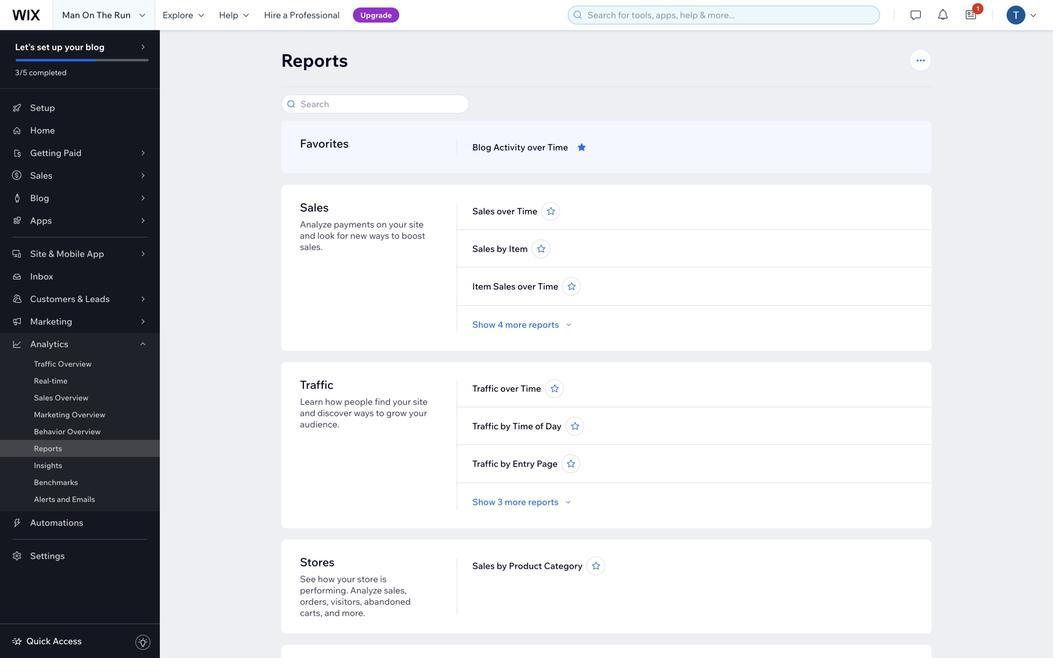 Task type: describe. For each thing, give the bounding box(es) containing it.
paid
[[63, 147, 82, 158]]

overview for sales overview
[[55, 393, 89, 403]]

marketing for marketing
[[30, 316, 72, 327]]

ways inside "sales analyze payments on your site and look for new ways to boost sales."
[[370, 230, 390, 241]]

hire a professional
[[264, 9, 340, 20]]

over up sales by item
[[497, 206, 515, 217]]

analyze inside "sales analyze payments on your site and look for new ways to boost sales."
[[300, 219, 332, 230]]

marketing for marketing overview
[[34, 410, 70, 420]]

Search for tools, apps, help & more... field
[[584, 6, 877, 24]]

reports for traffic
[[529, 497, 559, 508]]

on
[[82, 9, 95, 20]]

time right activity on the left of page
[[548, 142, 569, 153]]

more for sales
[[506, 319, 527, 330]]

your inside sidebar element
[[65, 41, 84, 52]]

upgrade
[[361, 10, 392, 20]]

alerts and emails
[[34, 495, 95, 504]]

sales for sales analyze payments on your site and look for new ways to boost sales.
[[300, 200, 329, 215]]

& for site
[[49, 248, 54, 259]]

upgrade button
[[353, 8, 400, 23]]

your inside stores see how your store is performing. analyze sales, orders, visitors, abandoned carts, and more.
[[337, 574, 356, 585]]

boost
[[402, 230, 426, 241]]

let's
[[15, 41, 35, 52]]

help button
[[212, 0, 257, 30]]

run
[[114, 9, 131, 20]]

your inside "sales analyze payments on your site and look for new ways to boost sales."
[[389, 219, 407, 230]]

real-
[[34, 376, 52, 386]]

customers
[[30, 294, 75, 305]]

traffic for traffic by entry page
[[473, 459, 499, 470]]

by for item
[[497, 243, 507, 254]]

store
[[358, 574, 378, 585]]

traffic by time of day
[[473, 421, 562, 432]]

marketing overview link
[[0, 407, 160, 423]]

people
[[345, 397, 373, 407]]

traffic for traffic by time of day
[[473, 421, 499, 432]]

let's set up your blog
[[15, 41, 105, 52]]

learn
[[300, 397, 323, 407]]

up
[[52, 41, 63, 52]]

man
[[62, 9, 80, 20]]

and inside stores see how your store is performing. analyze sales, orders, visitors, abandoned carts, and more.
[[325, 608, 340, 619]]

traffic overview link
[[0, 356, 160, 373]]

your up grow
[[393, 397, 411, 407]]

discover
[[318, 408, 352, 419]]

to inside traffic learn how people find your site and discover ways to grow your audience.
[[376, 408, 385, 419]]

1 button
[[958, 0, 986, 30]]

analyze inside stores see how your store is performing. analyze sales, orders, visitors, abandoned carts, and more.
[[350, 585, 382, 596]]

quick access button
[[11, 636, 82, 647]]

activity
[[494, 142, 526, 153]]

on
[[377, 219, 387, 230]]

benchmarks
[[34, 478, 78, 487]]

getting
[[30, 147, 62, 158]]

sales.
[[300, 242, 323, 253]]

orders,
[[300, 597, 329, 608]]

over right activity on the left of page
[[528, 142, 546, 153]]

time for traffic over time
[[521, 383, 542, 394]]

category
[[545, 561, 583, 572]]

stores see how your store is performing. analyze sales, orders, visitors, abandoned carts, and more.
[[300, 556, 411, 619]]

sales over time
[[473, 206, 538, 217]]

getting paid
[[30, 147, 82, 158]]

time for traffic by time of day
[[513, 421, 534, 432]]

your right grow
[[409, 408, 428, 419]]

customers & leads button
[[0, 288, 160, 311]]

man on the run
[[62, 9, 131, 20]]

apps button
[[0, 210, 160, 232]]

1
[[977, 5, 980, 13]]

by for product
[[497, 561, 507, 572]]

show for sales
[[473, 319, 496, 330]]

getting paid button
[[0, 142, 160, 164]]

sales for sales by item
[[473, 243, 495, 254]]

automations
[[30, 518, 83, 529]]

more for traffic
[[505, 497, 527, 508]]

alerts and emails link
[[0, 491, 160, 508]]

leads
[[85, 294, 110, 305]]

for
[[337, 230, 349, 241]]

setup link
[[0, 97, 160, 119]]

time
[[52, 376, 68, 386]]

mobile
[[56, 248, 85, 259]]

find
[[375, 397, 391, 407]]

reports inside sidebar element
[[34, 444, 62, 454]]

traffic for traffic overview
[[34, 359, 56, 369]]

marketing button
[[0, 311, 160, 333]]

real-time link
[[0, 373, 160, 390]]

page
[[537, 459, 558, 470]]

analytics
[[30, 339, 68, 350]]

show 3 more reports button
[[473, 497, 574, 508]]

show 4 more reports
[[473, 319, 560, 330]]

more.
[[342, 608, 366, 619]]

inbox link
[[0, 265, 160, 288]]

home
[[30, 125, 55, 136]]

access
[[53, 636, 82, 647]]

time up the show 4 more reports button
[[538, 281, 559, 292]]

traffic over time
[[473, 383, 542, 394]]

traffic learn how people find your site and discover ways to grow your audience.
[[300, 378, 428, 430]]

marketing overview
[[34, 410, 105, 420]]

quick
[[26, 636, 51, 647]]

carts,
[[300, 608, 323, 619]]

by for entry
[[501, 459, 511, 470]]

traffic by entry page
[[473, 459, 558, 470]]

blog for blog activity over time
[[473, 142, 492, 153]]

behavior overview link
[[0, 423, 160, 440]]

help
[[219, 9, 239, 20]]

completed
[[29, 68, 67, 77]]

professional
[[290, 9, 340, 20]]

how for traffic
[[325, 397, 343, 407]]

visitors,
[[331, 597, 362, 608]]

home link
[[0, 119, 160, 142]]



Task type: vqa. For each thing, say whether or not it's contained in the screenshot.
forms
no



Task type: locate. For each thing, give the bounding box(es) containing it.
1 vertical spatial ways
[[354, 408, 374, 419]]

marketing up behavior on the left of the page
[[34, 410, 70, 420]]

sales by product category
[[473, 561, 583, 572]]

how inside stores see how your store is performing. analyze sales, orders, visitors, abandoned carts, and more.
[[318, 574, 335, 585]]

overview for behavior overview
[[67, 427, 101, 437]]

overview up real-time link
[[58, 359, 92, 369]]

time up of
[[521, 383, 542, 394]]

overview up marketing overview
[[55, 393, 89, 403]]

1 vertical spatial item
[[473, 281, 492, 292]]

0 horizontal spatial blog
[[30, 193, 49, 204]]

payments
[[334, 219, 375, 230]]

ways inside traffic learn how people find your site and discover ways to grow your audience.
[[354, 408, 374, 419]]

sales inside 'dropdown button'
[[30, 170, 53, 181]]

3
[[498, 497, 503, 508]]

and
[[300, 230, 316, 241], [300, 408, 316, 419], [57, 495, 70, 504], [325, 608, 340, 619]]

reports up the insights
[[34, 444, 62, 454]]

0 vertical spatial ways
[[370, 230, 390, 241]]

traffic inside sidebar element
[[34, 359, 56, 369]]

product
[[509, 561, 543, 572]]

blog left activity on the left of page
[[473, 142, 492, 153]]

see
[[300, 574, 316, 585]]

your right up
[[65, 41, 84, 52]]

show
[[473, 319, 496, 330], [473, 497, 496, 508]]

by left of
[[501, 421, 511, 432]]

apps
[[30, 215, 52, 226]]

the
[[97, 9, 112, 20]]

overview for traffic overview
[[58, 359, 92, 369]]

reports down professional
[[281, 49, 348, 71]]

more right the 4 on the left of the page
[[506, 319, 527, 330]]

0 vertical spatial blog
[[473, 142, 492, 153]]

site right find
[[413, 397, 428, 407]]

settings link
[[0, 545, 160, 568]]

site inside traffic learn how people find your site and discover ways to grow your audience.
[[413, 397, 428, 407]]

ways down on
[[370, 230, 390, 241]]

and down the learn
[[300, 408, 316, 419]]

0 vertical spatial &
[[49, 248, 54, 259]]

item sales over time
[[473, 281, 559, 292]]

overview up behavior overview link at the left of the page
[[72, 410, 105, 420]]

4
[[498, 319, 504, 330]]

marketing
[[30, 316, 72, 327], [34, 410, 70, 420]]

sales by item
[[473, 243, 528, 254]]

abandoned
[[364, 597, 411, 608]]

over up the "traffic by time of day"
[[501, 383, 519, 394]]

and down visitors,
[[325, 608, 340, 619]]

blog
[[86, 41, 105, 52]]

site & mobile app
[[30, 248, 104, 259]]

alerts
[[34, 495, 55, 504]]

0 vertical spatial marketing
[[30, 316, 72, 327]]

0 vertical spatial how
[[325, 397, 343, 407]]

1 horizontal spatial to
[[392, 230, 400, 241]]

2 show from the top
[[473, 497, 496, 508]]

traffic up the "traffic by time of day"
[[473, 383, 499, 394]]

sales overview
[[34, 393, 89, 403]]

benchmarks link
[[0, 474, 160, 491]]

a
[[283, 9, 288, 20]]

sales button
[[0, 164, 160, 187]]

how up discover
[[325, 397, 343, 407]]

show left 3
[[473, 497, 496, 508]]

reports down "page"
[[529, 497, 559, 508]]

setup
[[30, 102, 55, 113]]

overview for marketing overview
[[72, 410, 105, 420]]

traffic inside traffic learn how people find your site and discover ways to grow your audience.
[[300, 378, 334, 392]]

traffic for traffic over time
[[473, 383, 499, 394]]

0 vertical spatial analyze
[[300, 219, 332, 230]]

customers & leads
[[30, 294, 110, 305]]

your left store
[[337, 574, 356, 585]]

sales down the sales over time
[[473, 243, 495, 254]]

sales overview link
[[0, 390, 160, 407]]

insights
[[34, 461, 62, 471]]

reports
[[529, 319, 560, 330], [529, 497, 559, 508]]

time left of
[[513, 421, 534, 432]]

overview
[[58, 359, 92, 369], [55, 393, 89, 403], [72, 410, 105, 420], [67, 427, 101, 437]]

show 4 more reports button
[[473, 319, 575, 331]]

audience.
[[300, 419, 340, 430]]

set
[[37, 41, 50, 52]]

your
[[65, 41, 84, 52], [389, 219, 407, 230], [393, 397, 411, 407], [409, 408, 428, 419], [337, 574, 356, 585]]

time for sales over time
[[517, 206, 538, 217]]

more inside 'button'
[[505, 497, 527, 508]]

2 more from the top
[[505, 497, 527, 508]]

1 vertical spatial show
[[473, 497, 496, 508]]

0 vertical spatial to
[[392, 230, 400, 241]]

analyze down store
[[350, 585, 382, 596]]

traffic up the learn
[[300, 378, 334, 392]]

traffic for traffic learn how people find your site and discover ways to grow your audience.
[[300, 378, 334, 392]]

1 vertical spatial to
[[376, 408, 385, 419]]

0 vertical spatial more
[[506, 319, 527, 330]]

by down the sales over time
[[497, 243, 507, 254]]

sales down getting
[[30, 170, 53, 181]]

0 horizontal spatial analyze
[[300, 219, 332, 230]]

1 vertical spatial reports
[[529, 497, 559, 508]]

sales for sales over time
[[473, 206, 495, 217]]

and inside sidebar element
[[57, 495, 70, 504]]

by for time
[[501, 421, 511, 432]]

sidebar element
[[0, 30, 160, 659]]

real-time
[[34, 376, 68, 386]]

more inside button
[[506, 319, 527, 330]]

show left the 4 on the left of the page
[[473, 319, 496, 330]]

0 horizontal spatial reports
[[34, 444, 62, 454]]

more right 3
[[505, 497, 527, 508]]

and down benchmarks at the bottom left of page
[[57, 495, 70, 504]]

over up the show 4 more reports button
[[518, 281, 536, 292]]

reports inside button
[[529, 319, 560, 330]]

ways down people
[[354, 408, 374, 419]]

sales for sales
[[30, 170, 53, 181]]

1 more from the top
[[506, 319, 527, 330]]

show 3 more reports
[[473, 497, 559, 508]]

traffic up real-
[[34, 359, 56, 369]]

how for stores
[[318, 574, 335, 585]]

sales for sales overview
[[34, 393, 53, 403]]

1 horizontal spatial analyze
[[350, 585, 382, 596]]

by left entry
[[501, 459, 511, 470]]

Search field
[[297, 95, 465, 113]]

1 vertical spatial blog
[[30, 193, 49, 204]]

by
[[497, 243, 507, 254], [501, 421, 511, 432], [501, 459, 511, 470], [497, 561, 507, 572]]

show for traffic
[[473, 497, 496, 508]]

blog
[[473, 142, 492, 153], [30, 193, 49, 204]]

& inside dropdown button
[[77, 294, 83, 305]]

1 horizontal spatial &
[[77, 294, 83, 305]]

reports inside 'button'
[[529, 497, 559, 508]]

item up item sales over time
[[509, 243, 528, 254]]

& inside dropdown button
[[49, 248, 54, 259]]

1 vertical spatial how
[[318, 574, 335, 585]]

sales down real-
[[34, 393, 53, 403]]

and inside "sales analyze payments on your site and look for new ways to boost sales."
[[300, 230, 316, 241]]

traffic overview
[[34, 359, 92, 369]]

how inside traffic learn how people find your site and discover ways to grow your audience.
[[325, 397, 343, 407]]

1 horizontal spatial reports
[[281, 49, 348, 71]]

insights link
[[0, 457, 160, 474]]

site & mobile app button
[[0, 243, 160, 265]]

to left boost at left top
[[392, 230, 400, 241]]

blog for blog
[[30, 193, 49, 204]]

explore
[[163, 9, 193, 20]]

& right "site"
[[49, 248, 54, 259]]

blog inside dropdown button
[[30, 193, 49, 204]]

0 vertical spatial item
[[509, 243, 528, 254]]

1 vertical spatial reports
[[34, 444, 62, 454]]

0 horizontal spatial to
[[376, 408, 385, 419]]

how
[[325, 397, 343, 407], [318, 574, 335, 585]]

automations link
[[0, 512, 160, 535]]

sales left product
[[473, 561, 495, 572]]

site up boost at left top
[[409, 219, 424, 230]]

your right on
[[389, 219, 407, 230]]

traffic left entry
[[473, 459, 499, 470]]

1 vertical spatial more
[[505, 497, 527, 508]]

1 vertical spatial analyze
[[350, 585, 382, 596]]

sales down sales by item
[[494, 281, 516, 292]]

0 vertical spatial site
[[409, 219, 424, 230]]

item down sales by item
[[473, 281, 492, 292]]

how up performing.
[[318, 574, 335, 585]]

site inside "sales analyze payments on your site and look for new ways to boost sales."
[[409, 219, 424, 230]]

3/5
[[15, 68, 27, 77]]

to inside "sales analyze payments on your site and look for new ways to boost sales."
[[392, 230, 400, 241]]

& for customers
[[77, 294, 83, 305]]

1 horizontal spatial item
[[509, 243, 528, 254]]

& left the leads
[[77, 294, 83, 305]]

1 vertical spatial site
[[413, 397, 428, 407]]

reports link
[[0, 440, 160, 457]]

blog activity over time
[[473, 142, 569, 153]]

sales for sales by product category
[[473, 561, 495, 572]]

more
[[506, 319, 527, 330], [505, 497, 527, 508]]

of
[[536, 421, 544, 432]]

sales inside "sales analyze payments on your site and look for new ways to boost sales."
[[300, 200, 329, 215]]

hire a professional link
[[257, 0, 348, 30]]

app
[[87, 248, 104, 259]]

new
[[351, 230, 368, 241]]

blog button
[[0, 187, 160, 210]]

to down find
[[376, 408, 385, 419]]

marketing inside dropdown button
[[30, 316, 72, 327]]

traffic down traffic over time
[[473, 421, 499, 432]]

favorites
[[300, 136, 349, 151]]

overview down marketing overview link
[[67, 427, 101, 437]]

0 vertical spatial reports
[[529, 319, 560, 330]]

sales up sales by item
[[473, 206, 495, 217]]

time up sales by item
[[517, 206, 538, 217]]

&
[[49, 248, 54, 259], [77, 294, 83, 305]]

analyze up look
[[300, 219, 332, 230]]

site
[[409, 219, 424, 230], [413, 397, 428, 407]]

time
[[548, 142, 569, 153], [517, 206, 538, 217], [538, 281, 559, 292], [521, 383, 542, 394], [513, 421, 534, 432]]

sales,
[[384, 585, 407, 596]]

site
[[30, 248, 47, 259]]

by left product
[[497, 561, 507, 572]]

emails
[[72, 495, 95, 504]]

reports right the 4 on the left of the page
[[529, 319, 560, 330]]

1 horizontal spatial blog
[[473, 142, 492, 153]]

marketing down customers
[[30, 316, 72, 327]]

reports for sales
[[529, 319, 560, 330]]

behavior overview
[[34, 427, 101, 437]]

0 horizontal spatial item
[[473, 281, 492, 292]]

blog up apps
[[30, 193, 49, 204]]

0 horizontal spatial &
[[49, 248, 54, 259]]

3/5 completed
[[15, 68, 67, 77]]

grow
[[387, 408, 407, 419]]

1 vertical spatial marketing
[[34, 410, 70, 420]]

0 vertical spatial reports
[[281, 49, 348, 71]]

inbox
[[30, 271, 53, 282]]

sales up look
[[300, 200, 329, 215]]

show inside button
[[473, 319, 496, 330]]

stores
[[300, 556, 335, 570]]

and up sales.
[[300, 230, 316, 241]]

0 vertical spatial show
[[473, 319, 496, 330]]

1 show from the top
[[473, 319, 496, 330]]

1 vertical spatial &
[[77, 294, 83, 305]]

show inside 'button'
[[473, 497, 496, 508]]

and inside traffic learn how people find your site and discover ways to grow your audience.
[[300, 408, 316, 419]]



